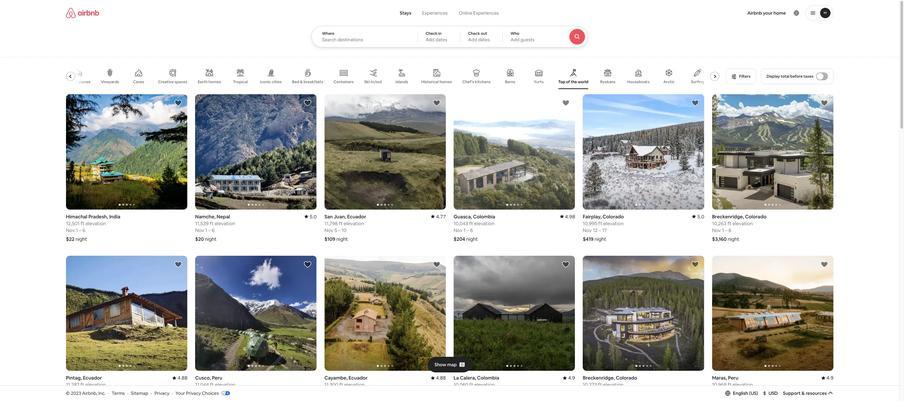 Task type: vqa. For each thing, say whether or not it's contained in the screenshot.


Task type: describe. For each thing, give the bounding box(es) containing it.
support
[[783, 391, 801, 396]]

bed & breakfasts
[[292, 79, 323, 85]]

islands
[[395, 79, 408, 85]]

bed
[[292, 79, 299, 85]]

terms link
[[112, 391, 125, 396]]

creative
[[158, 79, 174, 85]]

online experiences link
[[453, 7, 505, 20]]

homes for earth homes
[[208, 79, 221, 85]]

2 · from the left
[[127, 391, 128, 396]]

ecuador for pintag, ecuador 11,287 ft elevation nov 8 – 13
[[83, 375, 102, 381]]

1 for cusco, peru 11,044 ft elevation nov 1 – 6
[[205, 389, 207, 395]]

arctic
[[663, 79, 675, 85]]

group for 11,044 ft elevation
[[195, 256, 317, 371]]

support & resources button
[[783, 391, 834, 396]]

4.77 out of 5 average rating image
[[431, 214, 446, 220]]

sitemap link
[[131, 391, 148, 396]]

add to wishlist: cayambe, ecuador image
[[433, 261, 441, 269]]

add to wishlist: namche, nepal image
[[304, 99, 311, 107]]

pintag, ecuador 11,287 ft elevation nov 8 – 13
[[66, 375, 106, 395]]

breckenridge, colorado 10,273 ft elevation
[[583, 375, 637, 388]]

chef's
[[462, 79, 474, 85]]

– for breckenridge, colorado 10,263 ft elevation nov 1 – 6 $3,160 night
[[725, 227, 728, 233]]

add to wishlist: maras, peru image
[[821, 261, 828, 269]]

$ usd
[[763, 391, 778, 396]]

online experiences
[[459, 10, 499, 16]]

1 4.88 from the left
[[177, 375, 187, 381]]

san juan, ecuador 11,798 ft elevation nov 5 – 10 $109 night
[[324, 214, 366, 242]]

sitemap
[[131, 391, 148, 396]]

4.98 out of 5 average rating image
[[560, 214, 575, 220]]

night inside himachal pradesh, india 12,501 ft elevation nov 1 – 6 $22 night
[[75, 236, 87, 242]]

where
[[322, 31, 335, 36]]

elevation for guasca, colombia 10,043 ft elevation nov 1 – 6 $204 night
[[474, 220, 494, 227]]

nov for cusco, peru 11,044 ft elevation nov 1 – 6
[[195, 389, 204, 395]]

group for 10,060 ft elevation
[[454, 256, 575, 371]]

elevation for cayambe, ecuador 11,300 ft elevation
[[344, 382, 365, 388]]

1 · from the left
[[108, 391, 109, 396]]

airbnb your home link
[[744, 6, 790, 20]]

ft inside san juan, ecuador 11,798 ft elevation nov 5 – 10 $109 night
[[339, 220, 343, 227]]

ft for pintag, ecuador 11,287 ft elevation nov 8 – 13
[[80, 382, 84, 388]]

group containing iconic cities
[[66, 64, 722, 89]]

experiences button
[[417, 7, 453, 20]]

10,968
[[712, 382, 727, 388]]

11,044
[[195, 382, 209, 388]]

map
[[447, 362, 457, 368]]

privacy inside your privacy choices link
[[186, 391, 201, 396]]

– for cusco, peru 11,044 ft elevation nov 1 – 6
[[208, 389, 211, 395]]

add to wishlist: breckenridge, colorado image for 10,273 ft elevation
[[691, 261, 699, 269]]

who add guests
[[511, 31, 535, 43]]

your privacy choices
[[176, 391, 219, 396]]

terms
[[112, 391, 125, 396]]

filters button
[[726, 69, 756, 84]]

4.9 for 4.9 out of 5 average rating image
[[827, 375, 834, 381]]

night for $20
[[205, 236, 216, 242]]

4.9 out of 5 average rating image
[[821, 375, 834, 381]]

ecuador inside san juan, ecuador 11,798 ft elevation nov 5 – 10 $109 night
[[347, 214, 366, 220]]

5.0 for fairplay, colorado 10,995 ft elevation nov 12 – 17 $419 night
[[697, 214, 704, 220]]

3 · from the left
[[151, 391, 152, 396]]

12,501
[[66, 220, 79, 227]]

night for $204
[[466, 236, 478, 242]]

elevation for namche, nepal 11,539 ft elevation nov 1 – 6 $20 night
[[215, 220, 235, 227]]

grand
[[66, 79, 77, 85]]

nov for breckenridge, colorado 10,263 ft elevation nov 1 – 6 $3,160 night
[[712, 227, 721, 233]]

show map
[[435, 362, 457, 368]]

add for check in add dates
[[426, 37, 435, 43]]

cities
[[272, 79, 282, 84]]

ft for cusco, peru 11,044 ft elevation nov 1 – 6
[[210, 382, 214, 388]]

check in add dates
[[426, 31, 447, 43]]

peru for cusco,
[[212, 375, 222, 381]]

ryokans
[[600, 79, 615, 85]]

colorado for breckenridge, colorado 10,273 ft elevation
[[616, 375, 637, 381]]

fairplay,
[[583, 214, 602, 220]]

peru for maras,
[[728, 375, 738, 381]]

group for 10,273 ft elevation
[[583, 256, 704, 371]]

home
[[774, 10, 786, 16]]

your privacy choices link
[[176, 391, 230, 397]]

dates for check in add dates
[[436, 37, 447, 43]]

breckenridge, for 10,263
[[712, 214, 744, 220]]

check out add dates
[[468, 31, 490, 43]]

2 4.88 out of 5 average rating image from the left
[[431, 375, 446, 381]]

$109
[[324, 236, 335, 242]]

(us)
[[749, 391, 758, 396]]

nov for pintag, ecuador 11,287 ft elevation nov 8 – 13
[[66, 389, 75, 395]]

colombia inside guasca, colombia 10,043 ft elevation nov 1 – 6 $204 night
[[473, 214, 495, 220]]

4 · from the left
[[172, 391, 173, 396]]

group for 10,995 ft elevation
[[583, 94, 704, 210]]

privacy link
[[154, 391, 169, 396]]

pintag,
[[66, 375, 82, 381]]

nov for namche, nepal 11,539 ft elevation nov 1 – 6 $20 night
[[195, 227, 204, 233]]

dates for check out add dates
[[478, 37, 490, 43]]

taxes
[[804, 74, 814, 79]]

Where field
[[322, 37, 407, 43]]

colorado for fairplay, colorado 10,995 ft elevation nov 12 – 17 $419 night
[[603, 214, 624, 220]]

pianos
[[78, 79, 90, 85]]

pradesh,
[[88, 214, 108, 220]]

ft for guasca, colombia 10,043 ft elevation nov 1 – 6 $204 night
[[469, 220, 473, 227]]

airbnb your home
[[748, 10, 786, 16]]

colombia inside la calera, colombia 10,060 ft elevation
[[477, 375, 499, 381]]

© 2023 airbnb, inc. ·
[[66, 391, 109, 396]]

– for maras, peru 10,968 ft elevation nov 1 – 6
[[725, 389, 728, 395]]

experiences inside experiences button
[[422, 10, 448, 16]]

total
[[781, 74, 790, 79]]

la
[[454, 375, 459, 381]]

online
[[459, 10, 472, 16]]

add for check out add dates
[[468, 37, 477, 43]]

cayambe,
[[324, 375, 348, 381]]

breckenridge, for 10,273
[[583, 375, 615, 381]]

ft for maras, peru 10,968 ft elevation nov 1 – 6
[[728, 382, 732, 388]]

11,287
[[66, 382, 79, 388]]

cusco,
[[195, 375, 211, 381]]

show
[[435, 362, 446, 368]]

historical homes
[[421, 79, 452, 84]]

elevation for fairplay, colorado 10,995 ft elevation nov 12 – 17 $419 night
[[603, 220, 624, 227]]

earth homes
[[198, 79, 221, 85]]

fairplay, colorado 10,995 ft elevation nov 12 – 17 $419 night
[[583, 214, 624, 242]]

display
[[767, 74, 780, 79]]

group for 10,043 ft elevation
[[454, 94, 575, 210]]

himachal
[[66, 214, 87, 220]]

containers
[[333, 79, 354, 85]]

– for namche, nepal 11,539 ft elevation nov 1 – 6 $20 night
[[208, 227, 211, 233]]

stays tab panel
[[311, 26, 606, 47]]

resources
[[806, 391, 827, 396]]

5.0 for namche, nepal 11,539 ft elevation nov 1 – 6 $20 night
[[310, 214, 317, 220]]

check for check out add dates
[[468, 31, 480, 36]]

& for bed
[[300, 79, 303, 85]]

4.98
[[565, 214, 575, 220]]

profile element
[[515, 0, 834, 26]]

11,300
[[324, 382, 338, 388]]

breakfasts
[[303, 79, 323, 85]]

8
[[76, 389, 79, 395]]

4.9 out of 5 average rating image
[[563, 375, 575, 381]]

ft for cayambe, ecuador 11,300 ft elevation
[[339, 382, 343, 388]]

himachal pradesh, india 12,501 ft elevation nov 1 – 6 $22 night
[[66, 214, 120, 242]]

add to wishlist: pintag, ecuador image
[[174, 261, 182, 269]]

namche, nepal 11,539 ft elevation nov 1 – 6 $20 night
[[195, 214, 235, 242]]

1 for namche, nepal 11,539 ft elevation nov 1 – 6 $20 night
[[205, 227, 207, 233]]

add inside who add guests
[[511, 37, 520, 43]]

5.0 out of 5 average rating image
[[304, 214, 317, 220]]

cayambe, ecuador 11,300 ft elevation
[[324, 375, 368, 388]]

world
[[578, 79, 588, 85]]

ft inside himachal pradesh, india 12,501 ft elevation nov 1 – 6 $22 night
[[80, 220, 84, 227]]



Task type: locate. For each thing, give the bounding box(es) containing it.
1 dates from the left
[[436, 37, 447, 43]]

1
[[76, 227, 78, 233], [205, 227, 207, 233], [464, 227, 466, 233], [722, 227, 724, 233], [205, 389, 207, 395], [722, 389, 724, 395]]

ft up choices
[[210, 382, 214, 388]]

11,539
[[195, 220, 209, 227]]

elevation for breckenridge, colorado 10,273 ft elevation
[[603, 382, 623, 388]]

nov inside himachal pradesh, india 12,501 ft elevation nov 1 – 6 $22 night
[[66, 227, 75, 233]]

ft inside breckenridge, colorado 10,263 ft elevation nov 1 – 6 $3,160 night
[[728, 220, 731, 227]]

ecuador inside pintag, ecuador 11,287 ft elevation nov 8 – 13
[[83, 375, 102, 381]]

night inside san juan, ecuador 11,798 ft elevation nov 5 – 10 $109 night
[[336, 236, 348, 242]]

ft inside la calera, colombia 10,060 ft elevation
[[469, 382, 473, 388]]

elevation for cusco, peru 11,044 ft elevation nov 1 – 6
[[215, 382, 235, 388]]

– down '12,501'
[[79, 227, 81, 233]]

night down 10
[[336, 236, 348, 242]]

display total before taxes
[[767, 74, 814, 79]]

night
[[75, 236, 87, 242], [205, 236, 216, 242], [466, 236, 478, 242], [595, 236, 606, 242], [336, 236, 348, 242], [728, 236, 739, 242]]

– down 11,044
[[208, 389, 211, 395]]

breckenridge, inside breckenridge, colorado 10,273 ft elevation
[[583, 375, 615, 381]]

elevation down 'nepal'
[[215, 220, 235, 227]]

check left out
[[468, 31, 480, 36]]

4.88 out of 5 average rating image up your
[[172, 375, 187, 381]]

3 night from the left
[[466, 236, 478, 242]]

1 4.88 out of 5 average rating image from the left
[[172, 375, 187, 381]]

ecuador inside cayambe, ecuador 11,300 ft elevation
[[349, 375, 368, 381]]

1 peru from the left
[[212, 375, 222, 381]]

elevation for pintag, ecuador 11,287 ft elevation nov 8 – 13
[[85, 382, 106, 388]]

2 dates from the left
[[478, 37, 490, 43]]

english (us)
[[733, 391, 758, 396]]

night inside namche, nepal 11,539 ft elevation nov 1 – 6 $20 night
[[205, 236, 216, 242]]

of
[[566, 79, 570, 85]]

0 horizontal spatial peru
[[212, 375, 222, 381]]

elevation inside guasca, colombia 10,043 ft elevation nov 1 – 6 $204 night
[[474, 220, 494, 227]]

1 vertical spatial colombia
[[477, 375, 499, 381]]

ecuador for cayambe, ecuador 11,300 ft elevation
[[349, 375, 368, 381]]

– down 10,043
[[467, 227, 469, 233]]

&
[[300, 79, 303, 85], [802, 391, 805, 396]]

nepal
[[217, 214, 230, 220]]

check inside 'check in add dates'
[[426, 31, 438, 36]]

check for check in add dates
[[426, 31, 438, 36]]

dates
[[436, 37, 447, 43], [478, 37, 490, 43]]

ft down cayambe,
[[339, 382, 343, 388]]

elevation inside pintag, ecuador 11,287 ft elevation nov 8 – 13
[[85, 382, 106, 388]]

1 horizontal spatial add to wishlist: breckenridge, colorado image
[[821, 99, 828, 107]]

surfing
[[691, 79, 704, 85]]

elevation up 17
[[603, 220, 624, 227]]

1 add from the left
[[426, 37, 435, 43]]

elevation up 10
[[344, 220, 364, 227]]

elevation for breckenridge, colorado 10,263 ft elevation nov 1 – 6 $3,160 night
[[733, 220, 753, 227]]

2 privacy from the left
[[186, 391, 201, 396]]

ecuador right juan,
[[347, 214, 366, 220]]

– inside cusco, peru 11,044 ft elevation nov 1 – 6
[[208, 389, 211, 395]]

10,043
[[454, 220, 468, 227]]

6
[[82, 227, 85, 233], [212, 227, 215, 233], [470, 227, 473, 233], [729, 227, 732, 233], [212, 389, 215, 395], [729, 389, 732, 395]]

your
[[763, 10, 773, 16]]

nov inside pintag, ecuador 11,287 ft elevation nov 8 – 13
[[66, 389, 75, 395]]

1 horizontal spatial 5.0
[[697, 214, 704, 220]]

4.88 out of 5 average rating image
[[172, 375, 187, 381], [431, 375, 446, 381]]

elevation inside namche, nepal 11,539 ft elevation nov 1 – 6 $20 night
[[215, 220, 235, 227]]

add to wishlist: cusco, peru image
[[304, 261, 311, 269]]

0 horizontal spatial &
[[300, 79, 303, 85]]

5.0 out of 5 average rating image
[[692, 214, 704, 220]]

1 horizontal spatial 4.88 out of 5 average rating image
[[431, 375, 446, 381]]

0 vertical spatial &
[[300, 79, 303, 85]]

3 add from the left
[[511, 37, 520, 43]]

add to wishlist: breckenridge, colorado image for 10,263 ft elevation
[[821, 99, 828, 107]]

creative spaces
[[158, 79, 187, 85]]

breckenridge,
[[712, 214, 744, 220], [583, 375, 615, 381]]

in/out
[[371, 79, 382, 85]]

4.88 out of 5 average rating image down "show"
[[431, 375, 446, 381]]

2 night from the left
[[205, 236, 216, 242]]

1 horizontal spatial privacy
[[186, 391, 201, 396]]

10,060
[[454, 382, 468, 388]]

elevation inside cusco, peru 11,044 ft elevation nov 1 – 6
[[215, 382, 235, 388]]

nov down 11,539
[[195, 227, 204, 233]]

1 down 10,263
[[722, 227, 724, 233]]

1 horizontal spatial peru
[[728, 375, 738, 381]]

night right $20 on the bottom left of the page
[[205, 236, 216, 242]]

nov inside namche, nepal 11,539 ft elevation nov 1 – 6 $20 night
[[195, 227, 204, 233]]

add to wishlist: la calera, colombia image
[[562, 261, 570, 269]]

4.77
[[436, 214, 446, 220]]

vineyards
[[101, 79, 119, 85]]

0 horizontal spatial 4.88
[[177, 375, 187, 381]]

2 experiences from the left
[[473, 10, 499, 16]]

$20
[[195, 236, 204, 242]]

night for $3,160
[[728, 236, 739, 242]]

1 inside himachal pradesh, india 12,501 ft elevation nov 1 – 6 $22 night
[[76, 227, 78, 233]]

ft inside guasca, colombia 10,043 ft elevation nov 1 – 6 $204 night
[[469, 220, 473, 227]]

usd
[[769, 391, 778, 396]]

breckenridge, inside breckenridge, colorado 10,263 ft elevation nov 1 – 6 $3,160 night
[[712, 214, 744, 220]]

ft inside pintag, ecuador 11,287 ft elevation nov 8 – 13
[[80, 382, 84, 388]]

group for 11,539 ft elevation
[[195, 94, 317, 210]]

india
[[109, 214, 120, 220]]

add inside 'check in add dates'
[[426, 37, 435, 43]]

1 privacy from the left
[[154, 391, 169, 396]]

6 inside breckenridge, colorado 10,263 ft elevation nov 1 – 6 $3,160 night
[[729, 227, 732, 233]]

peru inside cusco, peru 11,044 ft elevation nov 1 – 6
[[212, 375, 222, 381]]

ft inside cayambe, ecuador 11,300 ft elevation
[[339, 382, 343, 388]]

maras, peru 10,968 ft elevation nov 1 – 6
[[712, 375, 753, 395]]

nov down '12,501'
[[66, 227, 75, 233]]

group for 11,287 ft elevation
[[66, 256, 187, 371]]

elevation right 10,043
[[474, 220, 494, 227]]

none search field containing stays
[[311, 0, 606, 47]]

1 for maras, peru 10,968 ft elevation nov 1 – 6
[[722, 389, 724, 395]]

stays
[[400, 10, 411, 16]]

nov down 11,044
[[195, 389, 204, 395]]

dates down out
[[478, 37, 490, 43]]

nov inside maras, peru 10,968 ft elevation nov 1 – 6
[[712, 389, 721, 395]]

tropical
[[233, 79, 248, 85]]

nov inside cusco, peru 11,044 ft elevation nov 1 – 6
[[195, 389, 204, 395]]

inc.
[[98, 391, 106, 396]]

breckenridge, up 10,263
[[712, 214, 744, 220]]

1 for guasca, colombia 10,043 ft elevation nov 1 – 6 $204 night
[[464, 227, 466, 233]]

2 add from the left
[[468, 37, 477, 43]]

airbnb,
[[82, 391, 97, 396]]

group for 10,263 ft elevation
[[712, 94, 834, 210]]

1 experiences from the left
[[422, 10, 448, 16]]

0 vertical spatial add to wishlist: breckenridge, colorado image
[[821, 99, 828, 107]]

colorado inside breckenridge, colorado 10,273 ft elevation
[[616, 375, 637, 381]]

add down online experiences
[[468, 37, 477, 43]]

privacy left your
[[154, 391, 169, 396]]

– inside namche, nepal 11,539 ft elevation nov 1 – 6 $20 night
[[208, 227, 211, 233]]

colombia right calera,
[[477, 375, 499, 381]]

night inside guasca, colombia 10,043 ft elevation nov 1 – 6 $204 night
[[466, 236, 478, 242]]

5
[[334, 227, 337, 233]]

add to wishlist: fairplay, colorado image
[[691, 99, 699, 107]]

2 check from the left
[[468, 31, 480, 36]]

ft inside breckenridge, colorado 10,273 ft elevation
[[598, 382, 602, 388]]

nov
[[66, 227, 75, 233], [195, 227, 204, 233], [454, 227, 463, 233], [583, 227, 592, 233], [324, 227, 333, 233], [712, 227, 721, 233], [66, 389, 75, 395], [195, 389, 204, 395], [712, 389, 721, 395]]

ecuador right cayambe,
[[349, 375, 368, 381]]

top
[[558, 79, 565, 85]]

add down experiences button
[[426, 37, 435, 43]]

$22
[[66, 236, 74, 242]]

nov down 10,263
[[712, 227, 721, 233]]

colombia right guasca,
[[473, 214, 495, 220]]

1 4.9 from the left
[[568, 375, 575, 381]]

what can we help you find? tab list
[[395, 7, 453, 20]]

elevation up english (us) 'button'
[[733, 382, 753, 388]]

san
[[324, 214, 333, 220]]

1 horizontal spatial add
[[468, 37, 477, 43]]

group for 12,501 ft elevation
[[66, 94, 187, 210]]

– right the 5
[[338, 227, 341, 233]]

10,995
[[583, 220, 597, 227]]

ft up the 13
[[80, 382, 84, 388]]

1 horizontal spatial dates
[[478, 37, 490, 43]]

ft for fairplay, colorado 10,995 ft elevation nov 12 – 17 $419 night
[[598, 220, 602, 227]]

your
[[176, 391, 185, 396]]

night right $204
[[466, 236, 478, 242]]

0 horizontal spatial dates
[[436, 37, 447, 43]]

1 horizontal spatial check
[[468, 31, 480, 36]]

0 horizontal spatial add
[[426, 37, 435, 43]]

4.88
[[177, 375, 187, 381], [436, 375, 446, 381]]

homes right the historical
[[440, 79, 452, 84]]

colorado for breckenridge, colorado 10,263 ft elevation nov 1 – 6 $3,160 night
[[745, 214, 767, 220]]

– inside pintag, ecuador 11,287 ft elevation nov 8 – 13
[[80, 389, 82, 395]]

1 5.0 from the left
[[310, 214, 317, 220]]

& for support
[[802, 391, 805, 396]]

– for guasca, colombia 10,043 ft elevation nov 1 – 6 $204 night
[[467, 227, 469, 233]]

1 night from the left
[[75, 236, 87, 242]]

nov left the 5
[[324, 227, 333, 233]]

– inside maras, peru 10,968 ft elevation nov 1 – 6
[[725, 389, 728, 395]]

nov inside guasca, colombia 10,043 ft elevation nov 1 – 6 $204 night
[[454, 227, 463, 233]]

6 inside maras, peru 10,968 ft elevation nov 1 – 6
[[729, 389, 732, 395]]

ft right 10,273 at the bottom right of page
[[598, 382, 602, 388]]

1 down 11,044
[[205, 389, 207, 395]]

0 horizontal spatial privacy
[[154, 391, 169, 396]]

elevation inside breckenridge, colorado 10,273 ft elevation
[[603, 382, 623, 388]]

10,273
[[583, 382, 597, 388]]

nov down 10,043
[[454, 227, 463, 233]]

– down 11,539
[[208, 227, 211, 233]]

1 horizontal spatial breckenridge,
[[712, 214, 744, 220]]

homes right earth
[[208, 79, 221, 85]]

0 vertical spatial colombia
[[473, 214, 495, 220]]

4.88 down "show"
[[436, 375, 446, 381]]

– inside guasca, colombia 10,043 ft elevation nov 1 – 6 $204 night
[[467, 227, 469, 233]]

ft down himachal
[[80, 220, 84, 227]]

$419
[[583, 236, 594, 242]]

elevation up airbnb,
[[85, 382, 106, 388]]

guasca,
[[454, 214, 472, 220]]

– down "10,968"
[[725, 389, 728, 395]]

6 inside guasca, colombia 10,043 ft elevation nov 1 – 6 $204 night
[[470, 227, 473, 233]]

nov inside breckenridge, colorado 10,263 ft elevation nov 1 – 6 $3,160 night
[[712, 227, 721, 233]]

nov inside fairplay, colorado 10,995 ft elevation nov 12 – 17 $419 night
[[583, 227, 592, 233]]

check left in
[[426, 31, 438, 36]]

experiences inside online experiences link
[[473, 10, 499, 16]]

2 4.88 from the left
[[436, 375, 446, 381]]

stays button
[[395, 7, 417, 20]]

6 for cusco, peru 11,044 ft elevation nov 1 – 6
[[212, 389, 215, 395]]

breckenridge, colorado 10,263 ft elevation nov 1 – 6 $3,160 night
[[712, 214, 767, 242]]

1 horizontal spatial &
[[802, 391, 805, 396]]

the
[[571, 79, 577, 85]]

– inside breckenridge, colorado 10,263 ft elevation nov 1 – 6 $3,160 night
[[725, 227, 728, 233]]

earth
[[198, 79, 208, 85]]

1 horizontal spatial experiences
[[473, 10, 499, 16]]

ft down namche,
[[210, 220, 214, 227]]

0 horizontal spatial 5.0
[[310, 214, 317, 220]]

dates inside check out add dates
[[478, 37, 490, 43]]

check inside check out add dates
[[468, 31, 480, 36]]

nov down 10,995
[[583, 227, 592, 233]]

english (us) button
[[725, 391, 758, 396]]

dates inside 'check in add dates'
[[436, 37, 447, 43]]

1 down 10,043
[[464, 227, 466, 233]]

nov for fairplay, colorado 10,995 ft elevation nov 12 – 17 $419 night
[[583, 227, 592, 233]]

caves
[[133, 79, 144, 85]]

elevation down the "pradesh," at the left bottom
[[85, 220, 106, 227]]

ecuador up the 13
[[83, 375, 102, 381]]

1 horizontal spatial homes
[[440, 79, 452, 84]]

ft inside namche, nepal 11,539 ft elevation nov 1 – 6 $20 night
[[210, 220, 214, 227]]

0 horizontal spatial breckenridge,
[[583, 375, 615, 381]]

who
[[511, 31, 519, 36]]

elevation right 10,263
[[733, 220, 753, 227]]

1 vertical spatial breckenridge,
[[583, 375, 615, 381]]

ft down calera,
[[469, 382, 473, 388]]

ft down juan,
[[339, 220, 343, 227]]

1 inside guasca, colombia 10,043 ft elevation nov 1 – 6 $204 night
[[464, 227, 466, 233]]

0 horizontal spatial homes
[[208, 79, 221, 85]]

terms · sitemap · privacy
[[112, 391, 169, 396]]

1 check from the left
[[426, 31, 438, 36]]

ft inside fairplay, colorado 10,995 ft elevation nov 12 – 17 $419 night
[[598, 220, 602, 227]]

nov down "10,968"
[[712, 389, 721, 395]]

13
[[83, 389, 88, 395]]

4 night from the left
[[595, 236, 606, 242]]

night right $22
[[75, 236, 87, 242]]

10
[[342, 227, 347, 233]]

english
[[733, 391, 748, 396]]

nov inside san juan, ecuador 11,798 ft elevation nov 5 – 10 $109 night
[[324, 227, 333, 233]]

homes
[[440, 79, 452, 84], [208, 79, 221, 85]]

nov left 8
[[66, 389, 75, 395]]

elevation right 10,273 at the bottom right of page
[[603, 382, 623, 388]]

None search field
[[311, 0, 606, 47]]

· right terms
[[127, 391, 128, 396]]

2023
[[71, 391, 81, 396]]

4.88 up your
[[177, 375, 187, 381]]

· right "inc."
[[108, 391, 109, 396]]

ft for namche, nepal 11,539 ft elevation nov 1 – 6 $20 night
[[210, 220, 214, 227]]

elevation inside himachal pradesh, india 12,501 ft elevation nov 1 – 6 $22 night
[[85, 220, 106, 227]]

17
[[602, 227, 607, 233]]

·
[[108, 391, 109, 396], [127, 391, 128, 396], [151, 391, 152, 396], [172, 391, 173, 396]]

ft right "10,968"
[[728, 382, 732, 388]]

6 inside cusco, peru 11,044 ft elevation nov 1 – 6
[[212, 389, 215, 395]]

· left privacy link
[[151, 391, 152, 396]]

1 down '12,501'
[[76, 227, 78, 233]]

2 peru from the left
[[728, 375, 738, 381]]

elevation down calera,
[[474, 382, 495, 388]]

colorado
[[603, 214, 624, 220], [745, 214, 767, 220], [616, 375, 637, 381]]

dates down in
[[436, 37, 447, 43]]

elevation inside breckenridge, colorado 10,263 ft elevation nov 1 – 6 $3,160 night
[[733, 220, 753, 227]]

elevation inside fairplay, colorado 10,995 ft elevation nov 12 – 17 $419 night
[[603, 220, 624, 227]]

elevation inside maras, peru 10,968 ft elevation nov 1 – 6
[[733, 382, 753, 388]]

grand pianos
[[66, 79, 90, 85]]

support & resources
[[783, 391, 827, 396]]

breckenridge, up 10,273 at the bottom right of page
[[583, 375, 615, 381]]

1 inside breckenridge, colorado 10,263 ft elevation nov 1 – 6 $3,160 night
[[722, 227, 724, 233]]

0 vertical spatial breckenridge,
[[712, 214, 744, 220]]

airbnb
[[748, 10, 762, 16]]

6 for maras, peru 10,968 ft elevation nov 1 – 6
[[729, 389, 732, 395]]

privacy down 11,044
[[186, 391, 201, 396]]

ft inside maras, peru 10,968 ft elevation nov 1 – 6
[[728, 382, 732, 388]]

0 horizontal spatial add to wishlist: breckenridge, colorado image
[[691, 261, 699, 269]]

juan,
[[334, 214, 346, 220]]

ft for breckenridge, colorado 10,273 ft elevation
[[598, 382, 602, 388]]

4.9 for 4.9 out of 5 average rating icon
[[568, 375, 575, 381]]

spaces
[[174, 79, 187, 85]]

peru inside maras, peru 10,968 ft elevation nov 1 – 6
[[728, 375, 738, 381]]

group for 10,968 ft elevation
[[712, 256, 834, 371]]

6 night from the left
[[728, 236, 739, 242]]

colorado inside breckenridge, colorado 10,263 ft elevation nov 1 – 6 $3,160 night
[[745, 214, 767, 220]]

2 4.9 from the left
[[827, 375, 834, 381]]

kitchens
[[475, 79, 491, 85]]

6 for breckenridge, colorado 10,263 ft elevation nov 1 – 6 $3,160 night
[[729, 227, 732, 233]]

0 horizontal spatial experiences
[[422, 10, 448, 16]]

ft for breckenridge, colorado 10,263 ft elevation nov 1 – 6 $3,160 night
[[728, 220, 731, 227]]

elevation inside la calera, colombia 10,060 ft elevation
[[474, 382, 495, 388]]

night inside breckenridge, colorado 10,263 ft elevation nov 1 – 6 $3,160 night
[[728, 236, 739, 242]]

chef's kitchens
[[462, 79, 491, 85]]

display total before taxes button
[[761, 69, 834, 84]]

0 horizontal spatial 4.9
[[568, 375, 575, 381]]

1 vertical spatial &
[[802, 391, 805, 396]]

1 inside cusco, peru 11,044 ft elevation nov 1 – 6
[[205, 389, 207, 395]]

elevation up choices
[[215, 382, 235, 388]]

& right support
[[802, 391, 805, 396]]

nov for maras, peru 10,968 ft elevation nov 1 – 6
[[712, 389, 721, 395]]

add to wishlist: guasca, colombia image
[[562, 99, 570, 107]]

group
[[66, 64, 722, 89], [66, 94, 187, 210], [195, 94, 317, 210], [324, 94, 446, 210], [454, 94, 575, 210], [583, 94, 704, 210], [712, 94, 834, 210], [66, 256, 187, 371], [195, 256, 317, 371], [324, 256, 446, 371], [454, 256, 575, 371], [583, 256, 704, 371], [712, 256, 834, 371]]

5 night from the left
[[336, 236, 348, 242]]

6 for guasca, colombia 10,043 ft elevation nov 1 – 6 $204 night
[[470, 227, 473, 233]]

$204
[[454, 236, 465, 242]]

cusco, peru 11,044 ft elevation nov 1 – 6
[[195, 375, 235, 395]]

add to wishlist: himachal pradesh, india image
[[174, 99, 182, 107]]

– right 8
[[80, 389, 82, 395]]

ft right 10,043
[[469, 220, 473, 227]]

top of the world
[[558, 79, 588, 85]]

add inside check out add dates
[[468, 37, 477, 43]]

2 5.0 from the left
[[697, 214, 704, 220]]

1 horizontal spatial 4.9
[[827, 375, 834, 381]]

ft inside cusco, peru 11,044 ft elevation nov 1 – 6
[[210, 382, 214, 388]]

1 horizontal spatial 4.88
[[436, 375, 446, 381]]

group for 11,300 ft elevation
[[324, 256, 446, 371]]

– for fairplay, colorado 10,995 ft elevation nov 12 – 17 $419 night
[[599, 227, 601, 233]]

peru right 'maras,' at the right of page
[[728, 375, 738, 381]]

1 inside maras, peru 10,968 ft elevation nov 1 – 6
[[722, 389, 724, 395]]

guasca, colombia 10,043 ft elevation nov 1 – 6 $204 night
[[454, 214, 495, 242]]

1 down 11,539
[[205, 227, 207, 233]]

2 horizontal spatial add
[[511, 37, 520, 43]]

ft up 17
[[598, 220, 602, 227]]

night right "$3,160"
[[728, 236, 739, 242]]

6 for namche, nepal 11,539 ft elevation nov 1 – 6 $20 night
[[212, 227, 215, 233]]

before
[[790, 74, 803, 79]]

night inside fairplay, colorado 10,995 ft elevation nov 12 – 17 $419 night
[[595, 236, 606, 242]]

1 for breckenridge, colorado 10,263 ft elevation nov 1 – 6 $3,160 night
[[722, 227, 724, 233]]

1 vertical spatial add to wishlist: breckenridge, colorado image
[[691, 261, 699, 269]]

elevation for maras, peru 10,968 ft elevation nov 1 – 6
[[733, 382, 753, 388]]

1 inside namche, nepal 11,539 ft elevation nov 1 – 6 $20 night
[[205, 227, 207, 233]]

elevation
[[85, 220, 106, 227], [215, 220, 235, 227], [474, 220, 494, 227], [603, 220, 624, 227], [344, 220, 364, 227], [733, 220, 753, 227], [85, 382, 106, 388], [215, 382, 235, 388], [474, 382, 495, 388], [603, 382, 623, 388], [344, 382, 365, 388], [733, 382, 753, 388]]

add to wishlist: san juan, ecuador image
[[433, 99, 441, 107]]

– inside san juan, ecuador 11,798 ft elevation nov 5 – 10 $109 night
[[338, 227, 341, 233]]

elevation inside san juan, ecuador 11,798 ft elevation nov 5 – 10 $109 night
[[344, 220, 364, 227]]

– left 17
[[599, 227, 601, 233]]

night for $419
[[595, 236, 606, 242]]

add to wishlist: breckenridge, colorado image
[[821, 99, 828, 107], [691, 261, 699, 269]]

0 horizontal spatial check
[[426, 31, 438, 36]]

1 down "10,968"
[[722, 389, 724, 395]]

out
[[481, 31, 487, 36]]

ft right 10,263
[[728, 220, 731, 227]]

©
[[66, 391, 70, 396]]

12
[[593, 227, 598, 233]]

peru right the cusco,
[[212, 375, 222, 381]]

add down who on the right of page
[[511, 37, 520, 43]]

6 inside namche, nepal 11,539 ft elevation nov 1 – 6 $20 night
[[212, 227, 215, 233]]

colorado inside fairplay, colorado 10,995 ft elevation nov 12 – 17 $419 night
[[603, 214, 624, 220]]

10,263
[[712, 220, 727, 227]]

group for 11,798 ft elevation
[[324, 94, 446, 210]]

nov for guasca, colombia 10,043 ft elevation nov 1 – 6 $204 night
[[454, 227, 463, 233]]

· left your
[[172, 391, 173, 396]]

– inside himachal pradesh, india 12,501 ft elevation nov 1 – 6 $22 night
[[79, 227, 81, 233]]

experiences up in
[[422, 10, 448, 16]]

iconic cities
[[260, 79, 282, 84]]

elevation inside cayambe, ecuador 11,300 ft elevation
[[344, 382, 365, 388]]

0 horizontal spatial 4.88 out of 5 average rating image
[[172, 375, 187, 381]]

ski-in/out
[[364, 79, 382, 85]]

night down 17
[[595, 236, 606, 242]]

6 inside himachal pradesh, india 12,501 ft elevation nov 1 – 6 $22 night
[[82, 227, 85, 233]]

homes for historical homes
[[440, 79, 452, 84]]

experiences right online
[[473, 10, 499, 16]]

& right bed on the top left of the page
[[300, 79, 303, 85]]

barns
[[505, 79, 515, 85]]

– down 10,263
[[725, 227, 728, 233]]

– for pintag, ecuador 11,287 ft elevation nov 8 – 13
[[80, 389, 82, 395]]

ski-
[[364, 79, 371, 85]]

– inside fairplay, colorado 10,995 ft elevation nov 12 – 17 $419 night
[[599, 227, 601, 233]]

elevation down cayambe,
[[344, 382, 365, 388]]



